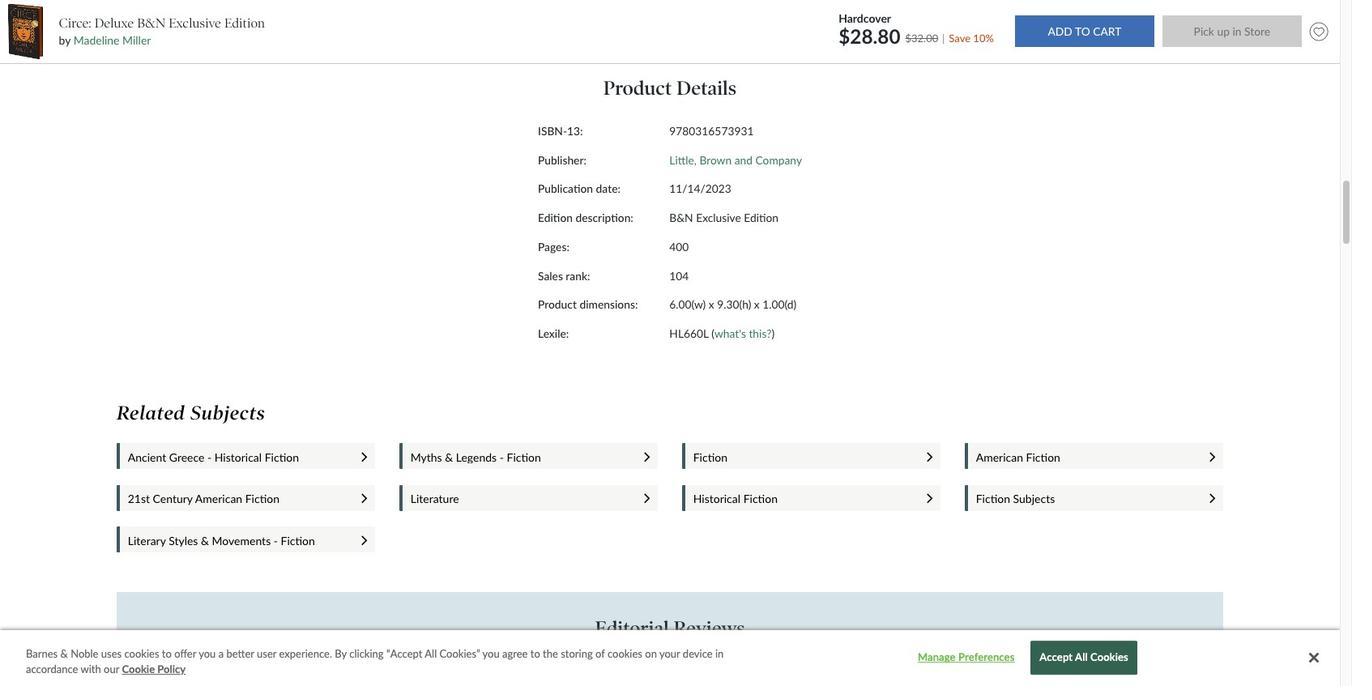 Task type: describe. For each thing, give the bounding box(es) containing it.
the
[[471, 675, 488, 686]]

publication date:
[[538, 182, 621, 196]]

literature
[[411, 492, 459, 506]]

0 horizontal spatial -
[[207, 450, 212, 464]]

what's
[[715, 327, 746, 340]]

by
[[335, 647, 347, 660]]

2 cookies from the left
[[608, 647, 643, 660]]

has
[[372, 660, 386, 672]]

american fiction link
[[976, 450, 1194, 464]]

manage
[[918, 651, 956, 664]]

brutal
[[490, 675, 515, 686]]

madeline
[[73, 33, 120, 47]]

product for product dimensions:
[[538, 298, 577, 311]]

1 x from the left
[[709, 298, 714, 311]]

2 as from the left
[[755, 660, 764, 672]]

1 horizontal spatial &
[[201, 534, 209, 548]]

11/14/2023
[[670, 182, 732, 196]]

1 horizontal spatial -
[[274, 534, 278, 548]]

little,
[[670, 153, 697, 167]]

possible
[[767, 660, 802, 672]]

myths & legends - fiction
[[411, 450, 541, 464]]

publisher:
[[538, 153, 587, 167]]

b&n inside circe: deluxe b&n exclusive edition by madeline miller
[[137, 15, 165, 31]]

1 horizontal spatial the
[[816, 660, 830, 672]]

to right agree
[[531, 647, 540, 660]]

bring
[[678, 660, 700, 672]]

company
[[756, 153, 802, 167]]

myths & legends - fiction link
[[411, 450, 629, 464]]

isbn-13:
[[538, 124, 583, 138]]

insouciance
[[518, 675, 569, 686]]

accept all cookies button
[[1031, 642, 1138, 675]]

circe:
[[59, 15, 91, 31]]

)
[[772, 327, 775, 340]]

0 vertical spatial this
[[554, 660, 570, 672]]

circe: deluxe b&n exclusive edition image
[[8, 4, 43, 59]]

fiction up "historical fiction"
[[693, 450, 728, 464]]

1 you from the left
[[199, 647, 216, 660]]

all inside barnes & noble uses cookies to offer you a better user experience. by clicking "accept all cookies" you agree to the storing of cookies on your device in accordance with our
[[425, 647, 437, 660]]

0 vertical spatial american
[[976, 450, 1023, 464]]

to down possible
[[785, 675, 794, 686]]

and inside product details tab panel
[[735, 153, 753, 167]]

1 vertical spatial american
[[195, 492, 242, 506]]

publication
[[538, 182, 593, 196]]

fiction up fiction subjects
[[1026, 450, 1061, 464]]

her down most
[[582, 675, 597, 686]]

by
[[59, 33, 71, 47]]

(
[[712, 327, 715, 340]]

fiction up 21st century american fiction link
[[265, 450, 299, 464]]

fiction up the movements
[[245, 492, 280, 506]]

21st
[[128, 492, 150, 506]]

of down most
[[571, 675, 580, 686]]

what people are saying link
[[725, 14, 909, 52]]

and inside …miller has determined, in her characterization of this most powerful witch, to bring her as close as possible to the human—from the timbre of her voice to her intense maternal instincts. the brutal insouciance of her fellow immortals…proves increasingly alien to this thoughtful and compassionate woman wh
[[863, 675, 879, 686]]

our
[[104, 663, 119, 676]]

a
[[218, 647, 224, 660]]

compassionate
[[881, 675, 946, 686]]

9780316573931
[[670, 124, 754, 138]]

editorial reviews
[[595, 617, 745, 640]]

deluxe
[[95, 15, 134, 31]]

your
[[660, 647, 680, 660]]

offer
[[174, 647, 196, 660]]

fiction subjects
[[976, 492, 1055, 506]]

$32.00
[[906, 31, 939, 44]]

2 horizontal spatial edition
[[744, 211, 779, 225]]

to up immortals…proves
[[666, 660, 675, 672]]

uses
[[101, 647, 122, 660]]

intense
[[356, 675, 387, 686]]

woman
[[948, 675, 980, 686]]

agree
[[502, 647, 528, 660]]

& for fiction
[[445, 450, 453, 464]]

literary styles & movements - fiction link
[[128, 534, 346, 548]]

editorial
[[595, 617, 669, 640]]

cookie
[[122, 663, 155, 676]]

her up woman
[[952, 660, 966, 672]]

what
[[758, 26, 785, 40]]

circe: deluxe b&n exclusive edition by madeline miller
[[59, 15, 265, 47]]

save 10%
[[949, 31, 994, 44]]

little, brown and company
[[670, 153, 802, 167]]

fiction down fiction link
[[744, 492, 778, 506]]

people
[[788, 26, 821, 40]]

noble
[[71, 647, 98, 660]]

sales
[[538, 269, 563, 282]]

1 as from the left
[[719, 660, 728, 672]]

1 cookies from the left
[[124, 647, 159, 660]]

historical fiction
[[693, 492, 778, 506]]

human—from
[[833, 660, 891, 672]]

ancient greece - historical fiction
[[128, 450, 299, 464]]

fellow
[[599, 675, 625, 686]]

product details
[[604, 76, 737, 100]]

ancient greece - historical fiction link
[[128, 450, 346, 464]]

dimensions:
[[580, 298, 638, 311]]

add to wishlist image
[[1306, 18, 1332, 45]]

american fiction
[[976, 450, 1061, 464]]

little, brown and company link
[[670, 153, 802, 167]]

& for cookies
[[60, 647, 68, 660]]

2 x from the left
[[754, 298, 760, 311]]

sales rank:
[[538, 269, 590, 282]]

2 you from the left
[[483, 647, 500, 660]]

fiction link
[[693, 450, 911, 464]]

manage preferences button
[[916, 642, 1017, 674]]

legends
[[456, 450, 497, 464]]

b&n exclusive edition
[[670, 211, 779, 225]]

her up instincts.
[[454, 660, 468, 672]]

…miller has determined, in her characterization of this most powerful witch, to bring her as close as possible to the human—from the timbre of her voice to her intense maternal instincts. the brutal insouciance of her fellow immortals…proves increasingly alien to this thoughtful and compassionate woman wh
[[337, 660, 1003, 686]]

thoughtful
[[815, 675, 860, 686]]

fiction up literature link
[[507, 450, 541, 464]]

barnes
[[26, 647, 58, 660]]

edition inside circe: deluxe b&n exclusive edition by madeline miller
[[224, 15, 265, 31]]

maternal
[[390, 675, 428, 686]]

date:
[[596, 182, 621, 196]]

6.00(w)
[[670, 298, 706, 311]]



Task type: vqa. For each thing, say whether or not it's contained in the screenshot.
sort by: most relevant ▼
no



Task type: locate. For each thing, give the bounding box(es) containing it.
to right possible
[[804, 660, 814, 672]]

in
[[715, 647, 724, 660], [443, 660, 451, 672]]

1 horizontal spatial b&n
[[670, 211, 693, 225]]

what people are saying
[[758, 26, 876, 40]]

"accept
[[386, 647, 422, 660]]

1 horizontal spatial as
[[755, 660, 764, 672]]

lexile:
[[538, 327, 569, 340]]

of up insouciance
[[543, 660, 551, 672]]

are
[[824, 26, 841, 40]]

edition description:
[[538, 211, 634, 225]]

0 horizontal spatial american
[[195, 492, 242, 506]]

american up fiction subjects
[[976, 450, 1023, 464]]

1 vertical spatial and
[[863, 675, 879, 686]]

product
[[604, 76, 672, 100], [538, 298, 577, 311]]

close
[[731, 660, 753, 672]]

104
[[670, 269, 689, 282]]

1 horizontal spatial cookies
[[608, 647, 643, 660]]

and down human—from
[[863, 675, 879, 686]]

increasingly
[[709, 675, 760, 686]]

0 horizontal spatial edition
[[224, 15, 265, 31]]

all inside 'button'
[[1075, 651, 1088, 664]]

witch,
[[637, 660, 663, 672]]

details
[[677, 76, 737, 100]]

barnes & noble uses cookies to offer you a better user experience. by clicking "accept all cookies" you agree to the storing of cookies on your device in accordance with our
[[26, 647, 724, 676]]

9.30(h)
[[717, 298, 751, 311]]

cookies up cookie
[[124, 647, 159, 660]]

1 horizontal spatial american
[[976, 450, 1023, 464]]

user
[[257, 647, 277, 660]]

description:
[[576, 211, 634, 225]]

1 horizontal spatial you
[[483, 647, 500, 660]]

product details tab panel
[[387, 52, 953, 380]]

related
[[117, 402, 185, 424]]

subjects for related subjects
[[191, 402, 265, 424]]

as left close at the bottom right of page
[[719, 660, 728, 672]]

isbn-
[[538, 124, 567, 138]]

experience.
[[279, 647, 332, 660]]

of inside barnes & noble uses cookies to offer you a better user experience. by clicking "accept all cookies" you agree to the storing of cookies on your device in accordance with our
[[596, 647, 605, 660]]

1 vertical spatial b&n
[[670, 211, 693, 225]]

in right the device
[[715, 647, 724, 660]]

her
[[454, 660, 468, 672], [702, 660, 716, 672], [952, 660, 966, 672], [339, 675, 353, 686], [582, 675, 597, 686]]

hl660l
[[670, 327, 709, 340]]

to up the policy
[[162, 647, 172, 660]]

timbre
[[910, 660, 938, 672]]

1 vertical spatial &
[[201, 534, 209, 548]]

0 vertical spatial exclusive
[[169, 15, 221, 31]]

in inside barnes & noble uses cookies to offer you a better user experience. by clicking "accept all cookies" you agree to the storing of cookies on your device in accordance with our
[[715, 647, 724, 660]]

of
[[596, 647, 605, 660], [543, 660, 551, 672], [941, 660, 950, 672], [571, 675, 580, 686]]

american up the literary styles & movements - fiction on the bottom of the page
[[195, 492, 242, 506]]

0 horizontal spatial this
[[554, 660, 570, 672]]

6.00(w) x 9.30(h) x 1.00(d)
[[670, 298, 797, 311]]

1 horizontal spatial subjects
[[1013, 492, 1055, 506]]

-
[[207, 450, 212, 464], [500, 450, 504, 464], [274, 534, 278, 548]]

century
[[153, 492, 193, 506]]

1 horizontal spatial in
[[715, 647, 724, 660]]

this?
[[749, 327, 772, 340]]

b&n inside product details tab panel
[[670, 211, 693, 225]]

- right the legends
[[500, 450, 504, 464]]

brown
[[700, 153, 732, 167]]

the
[[543, 647, 558, 660], [816, 660, 830, 672], [893, 660, 908, 672]]

0 horizontal spatial all
[[425, 647, 437, 660]]

instincts.
[[430, 675, 469, 686]]

fiction subjects link
[[976, 492, 1194, 506]]

21st century american fiction
[[128, 492, 280, 506]]

preferences
[[959, 651, 1015, 664]]

0 vertical spatial historical
[[215, 450, 262, 464]]

you left a
[[199, 647, 216, 660]]

subjects up the ancient greece - historical fiction link at the bottom
[[191, 402, 265, 424]]

and right brown
[[735, 153, 753, 167]]

privacy alert dialog
[[0, 630, 1340, 686]]

literature link
[[411, 492, 629, 506]]

0 vertical spatial product
[[604, 76, 672, 100]]

as
[[719, 660, 728, 672], [755, 660, 764, 672]]

rank:
[[566, 269, 590, 282]]

her down the …miller at the left bottom of the page
[[339, 675, 353, 686]]

literary
[[128, 534, 166, 548]]

cookie policy link
[[122, 662, 186, 678]]

this down possible
[[797, 675, 813, 686]]

the inside barnes & noble uses cookies to offer you a better user experience. by clicking "accept all cookies" you agree to the storing of cookies on your device in accordance with our
[[543, 647, 558, 660]]

0 horizontal spatial you
[[199, 647, 216, 660]]

subjects for fiction subjects
[[1013, 492, 1055, 506]]

0 horizontal spatial historical
[[215, 450, 262, 464]]

0 horizontal spatial x
[[709, 298, 714, 311]]

1 vertical spatial product
[[538, 298, 577, 311]]

madeline miller link
[[73, 33, 151, 47]]

subjects down american fiction
[[1013, 492, 1055, 506]]

2 horizontal spatial the
[[893, 660, 908, 672]]

2 horizontal spatial -
[[500, 450, 504, 464]]

0 horizontal spatial product
[[538, 298, 577, 311]]

of right most
[[596, 647, 605, 660]]

400
[[670, 240, 689, 254]]

- right the movements
[[274, 534, 278, 548]]

& up the accordance
[[60, 647, 68, 660]]

this left most
[[554, 660, 570, 672]]

2 horizontal spatial &
[[445, 450, 453, 464]]

you left agree
[[483, 647, 500, 660]]

accept
[[1040, 651, 1073, 664]]

1 vertical spatial subjects
[[1013, 492, 1055, 506]]

1 horizontal spatial this
[[797, 675, 813, 686]]

1 horizontal spatial x
[[754, 298, 760, 311]]

1 horizontal spatial and
[[863, 675, 879, 686]]

cookies left on
[[608, 647, 643, 660]]

as right close at the bottom right of page
[[755, 660, 764, 672]]

most
[[572, 660, 594, 672]]

manage preferences
[[918, 651, 1015, 664]]

exclusive right deluxe
[[169, 15, 221, 31]]

0 horizontal spatial and
[[735, 153, 753, 167]]

0 vertical spatial subjects
[[191, 402, 265, 424]]

1 horizontal spatial historical
[[693, 492, 741, 506]]

0 vertical spatial and
[[735, 153, 753, 167]]

1 vertical spatial this
[[797, 675, 813, 686]]

historical fiction link
[[693, 492, 911, 506]]

- right greece
[[207, 450, 212, 464]]

0 vertical spatial &
[[445, 450, 453, 464]]

None submit
[[1015, 16, 1155, 47], [1163, 16, 1302, 47], [1015, 16, 1155, 47], [1163, 16, 1302, 47]]

greece
[[169, 450, 205, 464]]

13:
[[567, 124, 583, 138]]

1.00(d)
[[763, 298, 797, 311]]

the left storing
[[543, 647, 558, 660]]

edition
[[224, 15, 265, 31], [538, 211, 573, 225], [744, 211, 779, 225]]

all right "accept"
[[1075, 651, 1088, 664]]

miller
[[122, 33, 151, 47]]

exclusive down 11/14/2023
[[696, 211, 741, 225]]

& inside barnes & noble uses cookies to offer you a better user experience. by clicking "accept all cookies" you agree to the storing of cookies on your device in accordance with our
[[60, 647, 68, 660]]

myths
[[411, 450, 442, 464]]

1 vertical spatial historical
[[693, 492, 741, 506]]

$28.80 $32.00
[[839, 24, 939, 48]]

0 horizontal spatial &
[[60, 647, 68, 660]]

device
[[683, 647, 713, 660]]

1 horizontal spatial product
[[604, 76, 672, 100]]

0 horizontal spatial cookies
[[124, 647, 159, 660]]

$28.80
[[839, 24, 901, 48]]

0 horizontal spatial the
[[543, 647, 558, 660]]

0 horizontal spatial subjects
[[191, 402, 265, 424]]

& right myths
[[445, 450, 453, 464]]

better
[[226, 647, 254, 660]]

1 horizontal spatial exclusive
[[696, 211, 741, 225]]

fiction down american fiction
[[976, 492, 1010, 506]]

cookie policy
[[122, 663, 186, 676]]

the up compassionate
[[893, 660, 908, 672]]

x left 9.30(h)
[[709, 298, 714, 311]]

exclusive inside circe: deluxe b&n exclusive edition by madeline miller
[[169, 15, 221, 31]]

&
[[445, 450, 453, 464], [201, 534, 209, 548], [60, 647, 68, 660]]

0 horizontal spatial as
[[719, 660, 728, 672]]

in inside …miller has determined, in her characterization of this most powerful witch, to bring her as close as possible to the human—from the timbre of her voice to her intense maternal instincts. the brutal insouciance of her fellow immortals…proves increasingly alien to this thoughtful and compassionate woman wh
[[443, 660, 451, 672]]

the up thoughtful
[[816, 660, 830, 672]]

literary styles & movements - fiction
[[128, 534, 315, 548]]

on
[[645, 647, 657, 660]]

0 vertical spatial b&n
[[137, 15, 165, 31]]

b&n up 400
[[670, 211, 693, 225]]

her right bring
[[702, 660, 716, 672]]

0 horizontal spatial exclusive
[[169, 15, 221, 31]]

product up lexile:
[[538, 298, 577, 311]]

hl660l ( what's this? )
[[670, 327, 775, 340]]

b&n up miller on the top of page
[[137, 15, 165, 31]]

1 vertical spatial exclusive
[[696, 211, 741, 225]]

1 horizontal spatial edition
[[538, 211, 573, 225]]

fiction right the movements
[[281, 534, 315, 548]]

you
[[199, 647, 216, 660], [483, 647, 500, 660]]

0 horizontal spatial b&n
[[137, 15, 165, 31]]

& right styles
[[201, 534, 209, 548]]

…miller
[[337, 660, 369, 672]]

accordance
[[26, 663, 78, 676]]

x left "1.00(d)"
[[754, 298, 760, 311]]

to right 'voice'
[[994, 660, 1003, 672]]

cookies
[[1091, 651, 1129, 664]]

product left details
[[604, 76, 672, 100]]

accept all cookies
[[1040, 651, 1129, 664]]

styles
[[169, 534, 198, 548]]

0 horizontal spatial in
[[443, 660, 451, 672]]

exclusive inside product details tab panel
[[696, 211, 741, 225]]

policy
[[157, 663, 186, 676]]

1 horizontal spatial all
[[1075, 651, 1088, 664]]

all right "accept
[[425, 647, 437, 660]]

related subjects
[[117, 402, 265, 424]]

movements
[[212, 534, 271, 548]]

in up instincts.
[[443, 660, 451, 672]]

product for product details
[[604, 76, 672, 100]]

historical
[[215, 450, 262, 464], [693, 492, 741, 506]]

immortals…proves
[[628, 675, 707, 686]]

cookies
[[124, 647, 159, 660], [608, 647, 643, 660]]

voice
[[969, 660, 991, 672]]

of right timbre
[[941, 660, 950, 672]]

2 vertical spatial &
[[60, 647, 68, 660]]

fiction
[[265, 450, 299, 464], [507, 450, 541, 464], [693, 450, 728, 464], [1026, 450, 1061, 464], [245, 492, 280, 506], [744, 492, 778, 506], [976, 492, 1010, 506], [281, 534, 315, 548]]



